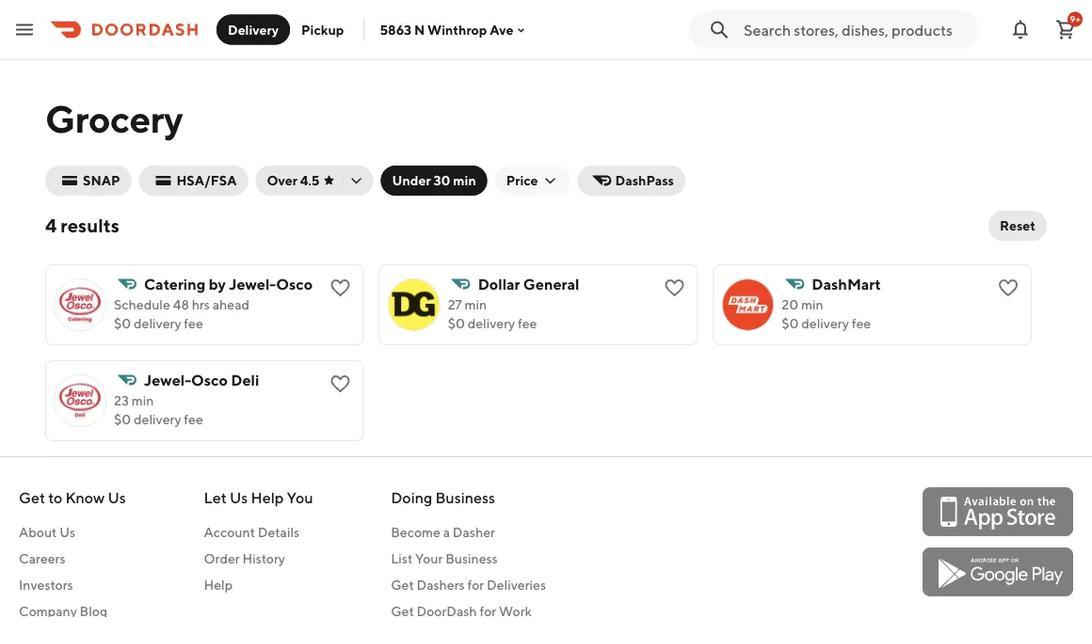 Task type: vqa. For each thing, say whether or not it's contained in the screenshot.
'POPULAR'
no



Task type: locate. For each thing, give the bounding box(es) containing it.
dashers
[[417, 578, 465, 593]]

fee
[[184, 316, 203, 331], [518, 316, 537, 331], [852, 316, 871, 331], [184, 412, 203, 427]]

0 horizontal spatial help
[[204, 578, 233, 593]]

fee for dashmart
[[852, 316, 871, 331]]

doing business
[[391, 489, 495, 507]]

snap button
[[45, 166, 131, 196]]

a
[[443, 525, 450, 540]]

min right 27 at left
[[465, 297, 487, 313]]

0 horizontal spatial us
[[59, 525, 75, 540]]

$0 inside 20 min $0 delivery fee
[[782, 316, 799, 331]]

0 vertical spatial business
[[435, 489, 495, 507]]

help left you
[[251, 489, 284, 507]]

us up careers link
[[59, 525, 75, 540]]

let us help you
[[204, 489, 313, 507]]

5863 n winthrop ave
[[380, 22, 514, 37]]

$0
[[114, 316, 131, 331], [448, 316, 465, 331], [782, 316, 799, 331], [114, 412, 131, 427]]

details
[[258, 525, 300, 540]]

business up become a dasher link
[[435, 489, 495, 507]]

click to add this store to your saved list image
[[329, 373, 352, 395]]

Store search: begin typing to search for stores available on DoorDash text field
[[744, 19, 968, 40]]

help
[[251, 489, 284, 507], [204, 578, 233, 593]]

$0 down 27 at left
[[448, 316, 465, 331]]

min right 20 at the right of the page
[[801, 297, 824, 313]]

hsa/fsa
[[176, 173, 237, 188]]

fee down jewel-osco deli
[[184, 412, 203, 427]]

$0 inside 'schedule 48 hrs ahead $0 delivery fee'
[[114, 316, 131, 331]]

fee down dollar general
[[518, 316, 537, 331]]

min inside button
[[453, 173, 476, 188]]

become a dasher
[[391, 525, 495, 540]]

$0 down 20 at the right of the page
[[782, 316, 799, 331]]

under 30 min button
[[381, 166, 487, 196]]

min right the 30
[[453, 173, 476, 188]]

help down order
[[204, 578, 233, 593]]

osco for jewel-
[[191, 371, 228, 389]]

click to add this store to your saved list image
[[329, 277, 352, 299], [663, 277, 686, 299], [997, 277, 1020, 299]]

delivery for jewel-osco deli
[[134, 412, 181, 427]]

0 vertical spatial help
[[251, 489, 284, 507]]

fee inside 'schedule 48 hrs ahead $0 delivery fee'
[[184, 316, 203, 331]]

account details link
[[204, 524, 313, 542]]

us right let on the bottom left
[[230, 489, 248, 507]]

$0 down schedule
[[114, 316, 131, 331]]

become a dasher link
[[391, 524, 546, 542]]

delivery
[[134, 316, 181, 331], [468, 316, 515, 331], [802, 316, 849, 331], [134, 412, 181, 427]]

20 min $0 delivery fee
[[782, 297, 871, 331]]

1 vertical spatial get
[[391, 578, 414, 593]]

1 horizontal spatial click to add this store to your saved list image
[[663, 277, 686, 299]]

0 horizontal spatial get
[[19, 489, 45, 507]]

catering by jewel-
[[144, 275, 276, 293]]

delivery inside 20 min $0 delivery fee
[[802, 316, 849, 331]]

$0 down 23
[[114, 412, 131, 427]]

osco for catering by jewel-
[[276, 275, 313, 293]]

investors link
[[19, 576, 126, 595]]

get left to
[[19, 489, 45, 507]]

9+ button
[[1047, 11, 1085, 48]]

0 vertical spatial osco
[[276, 275, 313, 293]]

1 vertical spatial help
[[204, 578, 233, 593]]

delivery down jewel-
[[134, 412, 181, 427]]

1 click to add this store to your saved list image from the left
[[329, 277, 352, 299]]

account details
[[204, 525, 300, 540]]

us right know
[[108, 489, 126, 507]]

account
[[204, 525, 255, 540]]

min inside 27 min $0 delivery fee
[[465, 297, 487, 313]]

4.5
[[300, 173, 320, 188]]

about us
[[19, 525, 75, 540]]

get for get to know us
[[19, 489, 45, 507]]

min inside 20 min $0 delivery fee
[[801, 297, 824, 313]]

jewel-osco deli
[[144, 371, 259, 389]]

2 click to add this store to your saved list image from the left
[[663, 277, 686, 299]]

schedule
[[114, 297, 170, 313]]

reset button
[[989, 211, 1047, 241]]

delivery inside 23 min $0 delivery fee
[[134, 412, 181, 427]]

dashpass
[[615, 173, 674, 188]]

1 horizontal spatial get
[[391, 578, 414, 593]]

get
[[19, 489, 45, 507], [391, 578, 414, 593]]

27 min $0 delivery fee
[[448, 297, 537, 331]]

order history
[[204, 551, 285, 567]]

$0 inside 27 min $0 delivery fee
[[448, 316, 465, 331]]

1 vertical spatial osco
[[191, 371, 228, 389]]

fee inside 23 min $0 delivery fee
[[184, 412, 203, 427]]

min right 23
[[132, 393, 154, 409]]

hsa/fsa button
[[139, 166, 248, 196]]

delivery down schedule
[[134, 316, 181, 331]]

delivery inside 'schedule 48 hrs ahead $0 delivery fee'
[[134, 316, 181, 331]]

delivery down dollar
[[468, 316, 515, 331]]

winthrop
[[428, 22, 487, 37]]

business
[[435, 489, 495, 507], [446, 551, 498, 567]]

price button
[[495, 166, 570, 196]]

fee inside 20 min $0 delivery fee
[[852, 316, 871, 331]]

1 items, open order cart image
[[1055, 18, 1077, 41]]

reset
[[1000, 218, 1036, 234]]

2 horizontal spatial click to add this store to your saved list image
[[997, 277, 1020, 299]]

min inside 23 min $0 delivery fee
[[132, 393, 154, 409]]

let
[[204, 489, 227, 507]]

get dashers for deliveries link
[[391, 576, 546, 595]]

careers link
[[19, 550, 126, 569]]

osco
[[276, 275, 313, 293], [191, 371, 228, 389]]

fee inside 27 min $0 delivery fee
[[518, 316, 537, 331]]

min for dollar general
[[465, 297, 487, 313]]

3 click to add this store to your saved list image from the left
[[997, 277, 1020, 299]]

dashpass button
[[578, 166, 685, 196]]

to
[[48, 489, 62, 507]]

9+
[[1070, 14, 1081, 24]]

delivery down dashmart
[[802, 316, 849, 331]]

list your business
[[391, 551, 498, 567]]

us
[[108, 489, 126, 507], [230, 489, 248, 507], [59, 525, 75, 540]]

min
[[453, 173, 476, 188], [465, 297, 487, 313], [801, 297, 824, 313], [132, 393, 154, 409]]

$0 for dashmart
[[782, 316, 799, 331]]

grocery
[[45, 96, 183, 141]]

0 horizontal spatial click to add this store to your saved list image
[[329, 277, 352, 299]]

dasher
[[453, 525, 495, 540]]

deliveries
[[487, 578, 546, 593]]

20
[[782, 297, 799, 313]]

doing
[[391, 489, 432, 507]]

2 horizontal spatial us
[[230, 489, 248, 507]]

you
[[287, 489, 313, 507]]

$0 inside 23 min $0 delivery fee
[[114, 412, 131, 427]]

fee down dashmart
[[852, 316, 871, 331]]

fee for dollar general
[[518, 316, 537, 331]]

catering by jewel-osco
[[144, 275, 313, 293]]

fee down hrs
[[184, 316, 203, 331]]

0 vertical spatial get
[[19, 489, 45, 507]]

get inside "link"
[[391, 578, 414, 593]]

business down become a dasher link
[[446, 551, 498, 567]]

get for get dashers for deliveries
[[391, 578, 414, 593]]

get down the list
[[391, 578, 414, 593]]

dollar general
[[478, 275, 579, 293]]

pickup
[[301, 22, 344, 37]]

schedule 48 hrs ahead $0 delivery fee
[[114, 297, 250, 331]]

0 horizontal spatial osco
[[191, 371, 228, 389]]

become
[[391, 525, 441, 540]]

delivery inside 27 min $0 delivery fee
[[468, 316, 515, 331]]

1 horizontal spatial osco
[[276, 275, 313, 293]]



Task type: describe. For each thing, give the bounding box(es) containing it.
over
[[267, 173, 297, 188]]

notification bell image
[[1009, 18, 1032, 41]]

n
[[414, 22, 425, 37]]

investors
[[19, 578, 73, 593]]

min for jewel-osco deli
[[132, 393, 154, 409]]

over 4.5 button
[[256, 166, 373, 196]]

pickup button
[[290, 15, 355, 45]]

23
[[114, 393, 129, 409]]

delivery for dashmart
[[802, 316, 849, 331]]

open menu image
[[13, 18, 36, 41]]

30
[[434, 173, 450, 188]]

click to add this store to your saved list image for general
[[663, 277, 686, 299]]

know
[[65, 489, 105, 507]]

history
[[242, 551, 285, 567]]

dollar
[[478, 275, 520, 293]]

for
[[467, 578, 484, 593]]

under
[[392, 173, 431, 188]]

27
[[448, 297, 462, 313]]

over 4.5
[[267, 173, 320, 188]]

1 vertical spatial business
[[446, 551, 498, 567]]

delivery
[[228, 22, 279, 37]]

5863
[[380, 22, 411, 37]]

order history link
[[204, 550, 313, 569]]

23 min $0 delivery fee
[[114, 393, 203, 427]]

us for let us help you
[[230, 489, 248, 507]]

get dashers for deliveries
[[391, 578, 546, 593]]

min for dashmart
[[801, 297, 824, 313]]

price
[[506, 173, 538, 188]]

deli
[[231, 371, 259, 389]]

delivery for dollar general
[[468, 316, 515, 331]]

$0 for jewel-osco deli
[[114, 412, 131, 427]]

snap
[[83, 173, 120, 188]]

ave
[[490, 22, 514, 37]]

dashmart
[[812, 275, 881, 293]]

get to know us
[[19, 489, 126, 507]]

under 30 min
[[392, 173, 476, 188]]

48
[[173, 297, 189, 313]]

5863 n winthrop ave button
[[380, 22, 529, 37]]

careers
[[19, 551, 65, 567]]

list your business link
[[391, 550, 546, 569]]

general
[[523, 275, 579, 293]]

1 horizontal spatial us
[[108, 489, 126, 507]]

fee for jewel-osco deli
[[184, 412, 203, 427]]

4 results
[[45, 215, 119, 237]]

4
[[45, 215, 57, 237]]

click to add this store to your saved list image for osco
[[329, 277, 352, 299]]

about us link
[[19, 524, 126, 542]]

hrs
[[192, 297, 210, 313]]

results
[[61, 215, 119, 237]]

order
[[204, 551, 240, 567]]

delivery button
[[217, 15, 290, 45]]

help link
[[204, 576, 313, 595]]

list
[[391, 551, 413, 567]]

your
[[415, 551, 443, 567]]

jewel-
[[144, 371, 191, 389]]

us for about us
[[59, 525, 75, 540]]

1 horizontal spatial help
[[251, 489, 284, 507]]

$0 for dollar general
[[448, 316, 465, 331]]

about
[[19, 525, 57, 540]]

ahead
[[213, 297, 250, 313]]



